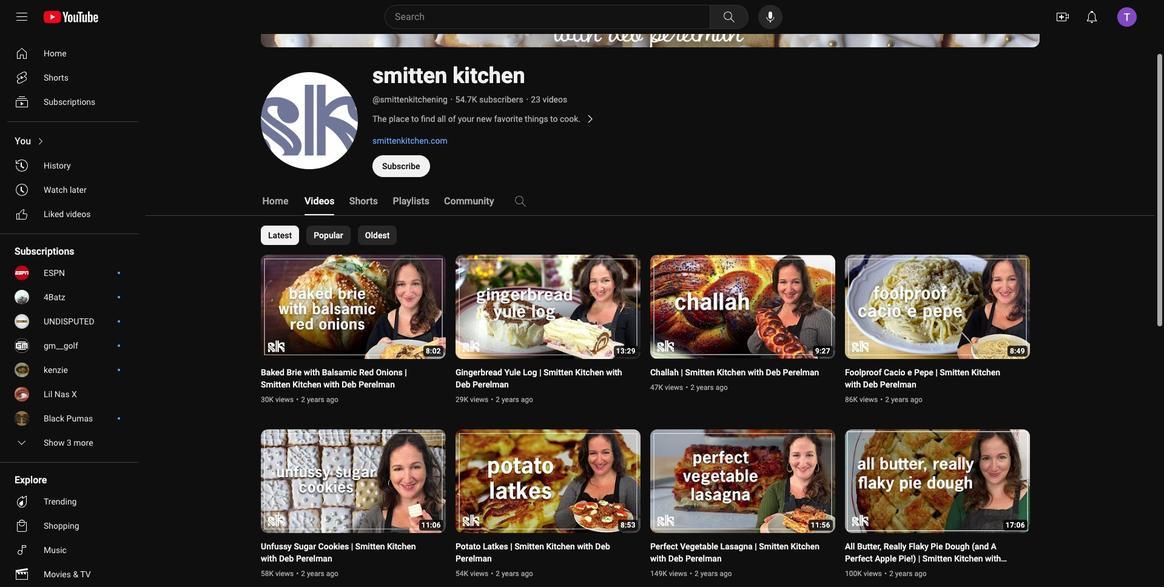Task type: locate. For each thing, give the bounding box(es) containing it.
videos inside the 'smitten kitchen @smittenkitchening ‧ 54.7k subscribers ‧ 23 videos'
[[543, 95, 568, 104]]

8 minutes, 53 seconds element
[[621, 521, 636, 530]]

years down baked brie with balsamic red onions | smitten kitchen with deb perelman
[[307, 395, 325, 404]]

years down pie!)
[[896, 570, 913, 578]]

perelman down red on the bottom left of page
[[359, 380, 395, 389]]

balsamic
[[322, 368, 357, 377]]

years down challah | smitten kitchen with deb perelman link
[[697, 383, 714, 392]]

black pumas. new content available. option
[[7, 407, 131, 431]]

| inside the foolproof cacio e pepe | smitten kitchen with deb perelman
[[936, 368, 938, 377]]

smitten right lasagna
[[759, 542, 789, 552]]

videos right 23
[[543, 95, 568, 104]]

liked videos option
[[7, 202, 131, 226]]

13:29 link
[[456, 255, 641, 360]]

54k
[[456, 570, 469, 578]]

dough
[[946, 542, 970, 552]]

tab list down subscribe
[[261, 187, 622, 216]]

1 vertical spatial perfect
[[845, 554, 873, 564]]

challah
[[651, 368, 679, 377]]

9 minutes, 27 seconds element
[[816, 347, 831, 355]]

2 down the vegetable
[[695, 570, 699, 578]]

years down the vegetable
[[701, 570, 718, 578]]

to
[[411, 114, 419, 124], [551, 114, 558, 124]]

kitchen inside potato latkes | smitten kitchen with deb perelman
[[546, 542, 575, 552]]

| inside potato latkes | smitten kitchen with deb perelman
[[511, 542, 513, 552]]

perelman down sugar
[[296, 554, 332, 564]]

your
[[458, 114, 475, 124]]

years for smitten
[[697, 383, 714, 392]]

shopping option
[[7, 514, 131, 538]]

ago for really
[[915, 570, 927, 578]]

show
[[44, 438, 65, 448]]

foolproof
[[845, 368, 882, 377]]

1 horizontal spatial shorts
[[349, 195, 378, 207]]

2 right 47k views
[[691, 383, 695, 392]]

tab list
[[261, 187, 622, 216], [261, 226, 397, 245]]

butter,
[[858, 542, 882, 552]]

to left cook.
[[551, 114, 558, 124]]

Subscribe text field
[[382, 161, 420, 171]]

perfect down all
[[845, 554, 873, 564]]

onions
[[376, 368, 403, 377]]

tab list containing home
[[261, 187, 622, 216]]

1 vertical spatial videos
[[66, 209, 91, 219]]

11:06
[[422, 521, 441, 530]]

with
[[304, 368, 320, 377], [606, 368, 622, 377], [748, 368, 764, 377], [324, 380, 340, 389], [845, 380, 861, 389], [577, 542, 593, 552], [261, 554, 277, 564], [651, 554, 667, 564], [986, 554, 1002, 564]]

tab list containing latest
[[261, 226, 397, 245]]

deb inside all butter, really flaky pie dough (and a perfect apple pie!) | smitten kitchen with deb perelman
[[845, 566, 860, 576]]

smitten
[[544, 368, 573, 377], [685, 368, 715, 377], [940, 368, 970, 377], [261, 380, 291, 389], [355, 542, 385, 552], [515, 542, 544, 552], [759, 542, 789, 552], [923, 554, 953, 564]]

2 years ago down perfect vegetable lasagna | smitten kitchen with deb perelman
[[695, 570, 732, 578]]

years for really
[[896, 570, 913, 578]]

things
[[525, 114, 548, 124]]

more
[[74, 438, 93, 448]]

54k views
[[456, 570, 489, 578]]

subscriptions link
[[7, 90, 131, 114]]

3
[[67, 438, 72, 448]]

deb inside gingerbread yule log | smitten kitchen with deb perelman
[[456, 380, 471, 389]]

kitchen inside unfussy sugar cookies | smitten kitchen with deb perelman
[[387, 542, 416, 552]]

pepe
[[915, 368, 934, 377]]

0 vertical spatial perfect
[[651, 542, 678, 552]]

58k views
[[261, 570, 294, 578]]

0 vertical spatial home
[[44, 49, 67, 58]]

smitten inside the foolproof cacio e pepe | smitten kitchen with deb perelman
[[940, 368, 970, 377]]

17:06
[[1006, 521, 1026, 530]]

smitten inside baked brie with balsamic red onions | smitten kitchen with deb perelman
[[261, 380, 291, 389]]

home link
[[7, 41, 131, 66]]

8 minutes, 49 seconds element
[[1010, 347, 1026, 355]]

deb inside the foolproof cacio e pepe | smitten kitchen with deb perelman
[[864, 380, 878, 389]]

1 vertical spatial shorts
[[349, 195, 378, 207]]

subscriptions inside option
[[44, 97, 95, 107]]

espn link
[[7, 261, 131, 285]]

2 years ago down unfussy sugar cookies | smitten kitchen with deb perelman
[[301, 570, 339, 578]]

really
[[884, 542, 907, 552]]

watch later option
[[7, 178, 131, 202]]

1 vertical spatial tab list
[[261, 226, 397, 245]]

0 vertical spatial tab list
[[261, 187, 622, 216]]

2 for |
[[691, 383, 695, 392]]

2 down the apple
[[890, 570, 894, 578]]

smitten
[[373, 63, 447, 89]]

gingerbread yule log | smitten kitchen with deb perelman by smitten kitchen 29,049 views 2 years ago 13 minutes, 29 seconds element
[[456, 366, 626, 391]]

years for lasagna
[[701, 570, 718, 578]]

potato latkes | smitten kitchen with deb perelman by smitten kitchen 54,698 views 2 years ago 8 minutes, 53 seconds element
[[456, 541, 626, 565]]

gingerbread
[[456, 368, 502, 377]]

perelman inside perfect vegetable lasagna | smitten kitchen with deb perelman
[[686, 554, 722, 564]]

11 minutes, 56 seconds element
[[811, 521, 831, 530]]

2 ‧ from the left
[[526, 95, 529, 104]]

ago for smitten
[[716, 383, 728, 392]]

subscribers
[[479, 95, 524, 104]]

smitten right log
[[544, 368, 573, 377]]

years down cacio
[[892, 395, 909, 404]]

2 years ago down pie!)
[[890, 570, 927, 578]]

lil nas x option
[[7, 382, 131, 407]]

to left find at the left of page
[[411, 114, 419, 124]]

‧ left 23
[[526, 95, 529, 104]]

perelman down potato
[[456, 554, 492, 564]]

shorts inside option
[[44, 73, 69, 83]]

unfussy sugar cookies | smitten kitchen with deb perelman link
[[261, 541, 432, 565]]

54.7k subscribers element
[[455, 93, 524, 106]]

1 horizontal spatial videos
[[543, 95, 568, 104]]

ago down gingerbread yule log | smitten kitchen with deb perelman
[[521, 395, 533, 404]]

0 horizontal spatial to
[[411, 114, 419, 124]]

deb inside potato latkes | smitten kitchen with deb perelman
[[596, 542, 610, 552]]

1 horizontal spatial ‧
[[526, 95, 529, 104]]

0 vertical spatial subscriptions
[[44, 97, 95, 107]]

years for e
[[892, 395, 909, 404]]

smitten inside all butter, really flaky pie dough (and a perfect apple pie!) | smitten kitchen with deb perelman
[[923, 554, 953, 564]]

watch later link
[[7, 178, 131, 202]]

shorts link
[[7, 66, 131, 90]]

| right log
[[540, 368, 542, 377]]

views right the "54k"
[[470, 570, 489, 578]]

smitten right 'latkes'
[[515, 542, 544, 552]]

kitchen inside all butter, really flaky pie dough (and a perfect apple pie!) | smitten kitchen with deb perelman
[[955, 554, 983, 564]]

perelman inside all butter, really flaky pie dough (and a perfect apple pie!) | smitten kitchen with deb perelman
[[862, 566, 899, 576]]

100k views
[[845, 570, 882, 578]]

perelman inside unfussy sugar cookies | smitten kitchen with deb perelman
[[296, 554, 332, 564]]

views right 47k
[[665, 383, 684, 392]]

2 right 58k views
[[301, 570, 305, 578]]

views for latkes
[[470, 570, 489, 578]]

brie
[[287, 368, 302, 377]]

music
[[44, 546, 67, 555]]

2 years ago down potato latkes | smitten kitchen with deb perelman
[[496, 570, 533, 578]]

subscriptions up espn
[[15, 246, 74, 257]]

ago down potato latkes | smitten kitchen with deb perelman
[[521, 570, 533, 578]]

(and
[[972, 542, 989, 552]]

4batz. new content available. option
[[7, 285, 131, 310]]

100k
[[845, 570, 862, 578]]

tab list down videos
[[261, 226, 397, 245]]

ago down pie!)
[[915, 570, 927, 578]]

views right the 58k
[[276, 570, 294, 578]]

smitten right pepe
[[940, 368, 970, 377]]

show 3 more link
[[7, 431, 131, 455]]

perelman down the vegetable
[[686, 554, 722, 564]]

perfect vegetable lasagna | smitten kitchen with deb perelman
[[651, 542, 820, 564]]

ago
[[716, 383, 728, 392], [326, 395, 339, 404], [521, 395, 533, 404], [911, 395, 923, 404], [326, 570, 339, 578], [521, 570, 533, 578], [720, 570, 732, 578], [915, 570, 927, 578]]

8:53 link
[[456, 429, 641, 535]]

oldest
[[365, 231, 390, 240]]

views right 149k at the right bottom of the page
[[669, 570, 688, 578]]

views right "86k"
[[860, 395, 878, 404]]

perelman down gingerbread
[[473, 380, 509, 389]]

47k views
[[651, 383, 684, 392]]

playlists
[[393, 195, 430, 207]]

community
[[444, 195, 494, 207]]

with inside perfect vegetable lasagna | smitten kitchen with deb perelman
[[651, 554, 667, 564]]

perelman down cacio
[[881, 380, 917, 389]]

shorts up oldest
[[349, 195, 378, 207]]

with inside all butter, really flaky pie dough (and a perfect apple pie!) | smitten kitchen with deb perelman
[[986, 554, 1002, 564]]

2 right 30k views
[[301, 395, 305, 404]]

ago down the foolproof cacio e pepe | smitten kitchen with deb perelman at bottom right
[[911, 395, 923, 404]]

11:56 link
[[651, 429, 836, 535]]

perfect up the 149k views
[[651, 542, 678, 552]]

views for vegetable
[[669, 570, 688, 578]]

2 right 54k views
[[496, 570, 500, 578]]

views for |
[[665, 383, 684, 392]]

perelman down the apple
[[862, 566, 899, 576]]

| right cookies
[[351, 542, 353, 552]]

trending link
[[7, 490, 131, 514]]

gingerbread yule log | smitten kitchen with deb perelman
[[456, 368, 622, 389]]

years down sugar
[[307, 570, 325, 578]]

2 years ago down e
[[886, 395, 923, 404]]

2 right "29k views"
[[496, 395, 500, 404]]

years for |
[[502, 570, 519, 578]]

2 years ago for smitten
[[691, 383, 728, 392]]

‧ left 54.7k on the left top of the page
[[450, 95, 453, 104]]

ago down challah | smitten kitchen with deb perelman by smitten kitchen 47,474 views 2 years ago 9 minutes, 27 seconds element
[[716, 383, 728, 392]]

views right 30k
[[276, 395, 294, 404]]

home up "shorts" link
[[44, 49, 67, 58]]

0 horizontal spatial home
[[44, 49, 67, 58]]

| right 'latkes'
[[511, 542, 513, 552]]

home option
[[7, 41, 131, 66]]

vegetable
[[680, 542, 719, 552]]

home up latest
[[262, 195, 289, 207]]

smittenkitchen.com
[[373, 136, 448, 146]]

e
[[908, 368, 913, 377]]

shorts option
[[7, 66, 131, 90]]

ago for cookies
[[326, 570, 339, 578]]

videos
[[543, 95, 568, 104], [66, 209, 91, 219]]

years down potato latkes | smitten kitchen with deb perelman
[[502, 570, 519, 578]]

smitten right cookies
[[355, 542, 385, 552]]

8:53
[[621, 521, 636, 530]]

the place to find all of your new favorite things to cook. link
[[373, 112, 737, 126]]

149k views
[[651, 570, 688, 578]]

shopping link
[[7, 514, 131, 538]]

home inside option
[[44, 49, 67, 58]]

1 vertical spatial subscriptions
[[15, 246, 74, 257]]

perelman inside gingerbread yule log | smitten kitchen with deb perelman
[[473, 380, 509, 389]]

with inside gingerbread yule log | smitten kitchen with deb perelman
[[606, 368, 622, 377]]

latkes
[[483, 542, 508, 552]]

2 years ago for log
[[496, 395, 533, 404]]

47k
[[651, 383, 663, 392]]

perelman inside the foolproof cacio e pepe | smitten kitchen with deb perelman
[[881, 380, 917, 389]]

potato
[[456, 542, 481, 552]]

None search field
[[363, 5, 751, 29]]

smitten down baked
[[261, 380, 291, 389]]

1 vertical spatial home
[[262, 195, 289, 207]]

kenzie
[[44, 365, 68, 375]]

0 horizontal spatial videos
[[66, 209, 91, 219]]

unfussy sugar cookies | smitten kitchen with deb perelman
[[261, 542, 416, 564]]

kitchen inside the foolproof cacio e pepe | smitten kitchen with deb perelman
[[972, 368, 1001, 377]]

2 for yule
[[496, 395, 500, 404]]

2 years ago for with
[[301, 395, 339, 404]]

1 tab list from the top
[[261, 187, 622, 216]]

ago down unfussy sugar cookies | smitten kitchen with deb perelman
[[326, 570, 339, 578]]

| right pepe
[[936, 368, 938, 377]]

11:06 link
[[261, 429, 446, 535]]

0 vertical spatial shorts
[[44, 73, 69, 83]]

subscriptions option
[[7, 90, 131, 114]]

baked
[[261, 368, 285, 377]]

1 horizontal spatial perfect
[[845, 554, 873, 564]]

0 vertical spatial videos
[[543, 95, 568, 104]]

8:49 link
[[845, 255, 1031, 360]]

ago down perfect vegetable lasagna | smitten kitchen with deb perelman
[[720, 570, 732, 578]]

2 for brie
[[301, 395, 305, 404]]

0 horizontal spatial perfect
[[651, 542, 678, 552]]

ago for |
[[521, 570, 533, 578]]

2 years ago down baked brie with balsamic red onions | smitten kitchen with deb perelman
[[301, 395, 339, 404]]

| right lasagna
[[755, 542, 757, 552]]

2
[[691, 383, 695, 392], [301, 395, 305, 404], [496, 395, 500, 404], [886, 395, 890, 404], [301, 570, 305, 578], [496, 570, 500, 578], [695, 570, 699, 578], [890, 570, 894, 578]]

| right onions
[[405, 368, 407, 377]]

smitten down pie
[[923, 554, 953, 564]]

views right 100k
[[864, 570, 882, 578]]

| right pie!)
[[919, 554, 921, 564]]

0 horizontal spatial ‧
[[450, 95, 453, 104]]

views right 29k
[[470, 395, 489, 404]]

2 for latkes
[[496, 570, 500, 578]]

| inside unfussy sugar cookies | smitten kitchen with deb perelman
[[351, 542, 353, 552]]

2 to from the left
[[551, 114, 558, 124]]

2 years ago down challah | smitten kitchen with deb perelman link
[[691, 383, 728, 392]]

ago down baked brie with balsamic red onions | smitten kitchen with deb perelman
[[326, 395, 339, 404]]

2 right 86k views
[[886, 395, 890, 404]]

0 horizontal spatial shorts
[[44, 73, 69, 83]]

yule
[[505, 368, 521, 377]]

shorts down home option
[[44, 73, 69, 83]]

movies & tv option
[[7, 563, 131, 587]]

show 3 more option
[[7, 431, 131, 455]]

videos down the later
[[66, 209, 91, 219]]

baked brie with balsamic red onions | smitten kitchen with deb perelman by smitten kitchen 30,825 views 2 years ago 8 minutes, 2 seconds element
[[261, 366, 432, 391]]

30k
[[261, 395, 274, 404]]

years down yule
[[502, 395, 519, 404]]

2 years ago for |
[[496, 570, 533, 578]]

subscriptions down "shorts" link
[[44, 97, 95, 107]]

unfussy
[[261, 542, 292, 552]]

2 for sugar
[[301, 570, 305, 578]]

potato latkes | smitten kitchen with deb perelman link
[[456, 541, 626, 565]]

29k views
[[456, 395, 489, 404]]

2 tab list from the top
[[261, 226, 397, 245]]

| inside gingerbread yule log | smitten kitchen with deb perelman
[[540, 368, 542, 377]]

subscriptions
[[44, 97, 95, 107], [15, 246, 74, 257]]

1 horizontal spatial to
[[551, 114, 558, 124]]

the place to find all of your new favorite things to cook.
[[373, 114, 581, 124]]

subscribe
[[382, 161, 420, 171]]

2 years ago down yule
[[496, 395, 533, 404]]



Task type: vqa. For each thing, say whether or not it's contained in the screenshot.
ESPN
yes



Task type: describe. For each thing, give the bounding box(es) containing it.
espn
[[44, 268, 65, 278]]

black pumas
[[44, 414, 93, 424]]

all butter, really flaky pie dough (and a perfect apple pie!) | smitten kitchen with deb perelman link
[[845, 541, 1016, 576]]

86k
[[845, 395, 858, 404]]

23
[[531, 95, 541, 104]]

apple
[[875, 554, 897, 564]]

potato latkes | smitten kitchen with deb perelman
[[456, 542, 610, 564]]

of
[[448, 114, 456, 124]]

black
[[44, 414, 64, 424]]

8:02 link
[[261, 255, 446, 360]]

perfect vegetable lasagna | smitten kitchen with deb perelman by smitten kitchen 149,806 views 2 years ago 11 minutes, 56 seconds element
[[651, 541, 821, 565]]

you
[[15, 135, 31, 147]]

86k views
[[845, 395, 878, 404]]

kitchen inside gingerbread yule log | smitten kitchen with deb perelman
[[576, 368, 604, 377]]

with inside the foolproof cacio e pepe | smitten kitchen with deb perelman
[[845, 380, 861, 389]]

views for yule
[[470, 395, 489, 404]]

videos inside option
[[66, 209, 91, 219]]

54.7k
[[455, 95, 477, 104]]

views for brie
[[276, 395, 294, 404]]

58k
[[261, 570, 274, 578]]

smitten inside unfussy sugar cookies | smitten kitchen with deb perelman
[[355, 542, 385, 552]]

history
[[44, 161, 71, 171]]

kenzie. new content available. option
[[7, 358, 131, 382]]

liked videos link
[[7, 202, 131, 226]]

2 years ago for really
[[890, 570, 927, 578]]

1 ‧ from the left
[[450, 95, 453, 104]]

with inside potato latkes | smitten kitchen with deb perelman
[[577, 542, 593, 552]]

149k
[[651, 570, 667, 578]]

cookies
[[318, 542, 349, 552]]

2 years ago for lasagna
[[695, 570, 732, 578]]

| inside all butter, really flaky pie dough (and a perfect apple pie!) | smitten kitchen with deb perelman
[[919, 554, 921, 564]]

ago for lasagna
[[720, 570, 732, 578]]

perfect inside perfect vegetable lasagna | smitten kitchen with deb perelman
[[651, 542, 678, 552]]

gm__golf
[[44, 341, 78, 351]]

17:06 link
[[845, 429, 1031, 535]]

flaky
[[909, 542, 929, 552]]

perelman down 9 minutes, 27 seconds element
[[783, 368, 820, 377]]

show 3 more
[[44, 438, 93, 448]]

tv
[[80, 570, 91, 580]]

deb inside perfect vegetable lasagna | smitten kitchen with deb perelman
[[669, 554, 684, 564]]

challah | smitten kitchen with deb perelman
[[651, 368, 820, 377]]

1 horizontal spatial home
[[262, 195, 289, 207]]

place
[[389, 114, 409, 124]]

later
[[70, 185, 87, 195]]

favorite
[[494, 114, 523, 124]]

2 for vegetable
[[695, 570, 699, 578]]

cacio
[[884, 368, 906, 377]]

sugar
[[294, 542, 316, 552]]

kitchen
[[453, 63, 525, 89]]

you option
[[7, 129, 131, 154]]

trending option
[[7, 490, 131, 514]]

| right challah at the right bottom of the page
[[681, 368, 683, 377]]

ago for log
[[521, 395, 533, 404]]

history option
[[7, 154, 131, 178]]

cook.
[[560, 114, 581, 124]]

views for sugar
[[276, 570, 294, 578]]

smitten inside perfect vegetable lasagna | smitten kitchen with deb perelman
[[759, 542, 789, 552]]

smitten inside potato latkes | smitten kitchen with deb perelman
[[515, 542, 544, 552]]

latest
[[268, 231, 292, 240]]

years for log
[[502, 395, 519, 404]]

the
[[373, 114, 387, 124]]

movies
[[44, 570, 71, 580]]

2 for butter,
[[890, 570, 894, 578]]

smitten inside gingerbread yule log | smitten kitchen with deb perelman
[[544, 368, 573, 377]]

log
[[523, 368, 537, 377]]

all
[[845, 542, 855, 552]]

pumas
[[67, 414, 93, 424]]

movies & tv
[[44, 570, 91, 580]]

history link
[[7, 154, 131, 178]]

movies & tv link
[[7, 563, 131, 587]]

all butter, really flaky pie dough (and a perfect apple pie!) | smitten kitchen with deb perelman
[[845, 542, 1002, 576]]

all
[[437, 114, 446, 124]]

you link
[[7, 129, 131, 154]]

unfussy sugar cookies | smitten kitchen with deb perelman by smitten kitchen 58,649 views 2 years ago 11 minutes, 6 seconds element
[[261, 541, 432, 565]]

foolproof cacio e pepe | smitten kitchen with deb perelman by smitten kitchen 86,116 views 2 years ago 8 minutes, 49 seconds element
[[845, 366, 1016, 391]]

ago for with
[[326, 395, 339, 404]]

black pumas link
[[7, 407, 131, 431]]

deb inside baked brie with balsamic red onions | smitten kitchen with deb perelman
[[342, 380, 357, 389]]

perelman inside baked brie with balsamic red onions | smitten kitchen with deb perelman
[[359, 380, 395, 389]]

gm__golf. new content available. option
[[7, 334, 131, 358]]

years for with
[[307, 395, 325, 404]]

2 years ago for e
[[886, 395, 923, 404]]

2 for cacio
[[886, 395, 890, 404]]

11 minutes, 6 seconds element
[[422, 521, 441, 530]]

liked videos
[[44, 209, 91, 219]]

a
[[991, 542, 997, 552]]

| inside perfect vegetable lasagna | smitten kitchen with deb perelman
[[755, 542, 757, 552]]

undisputed
[[44, 317, 95, 327]]

8 minutes, 2 seconds element
[[426, 347, 441, 355]]

smitten right challah at the right bottom of the page
[[685, 368, 715, 377]]

foolproof cacio e pepe | smitten kitchen with deb perelman link
[[845, 366, 1016, 391]]

perfect inside all butter, really flaky pie dough (and a perfect apple pie!) | smitten kitchen with deb perelman
[[845, 554, 873, 564]]

explore
[[15, 475, 47, 486]]

challah | smitten kitchen with deb perelman by smitten kitchen 47,474 views 2 years ago 9 minutes, 27 seconds element
[[651, 366, 820, 378]]

trending
[[44, 497, 77, 507]]

views for cacio
[[860, 395, 878, 404]]

kenzie link
[[7, 358, 131, 382]]

9:27 link
[[651, 255, 836, 360]]

smittenkitchen.com link
[[373, 136, 448, 146]]

with inside unfussy sugar cookies | smitten kitchen with deb perelman
[[261, 554, 277, 564]]

baked brie with balsamic red onions | smitten kitchen with deb perelman link
[[261, 366, 432, 391]]

all butter, really flaky pie dough (and a perfect apple pie!) | smitten kitchen with deb perelman by smitten kitchen 100,851 views 2 years ago 17 minutes element
[[845, 541, 1016, 576]]

views for butter,
[[864, 570, 882, 578]]

&
[[73, 570, 78, 580]]

red
[[359, 368, 374, 377]]

4batz link
[[7, 285, 131, 310]]

smitten kitchen @smittenkitchening ‧ 54.7k subscribers ‧ 23 videos
[[373, 63, 568, 104]]

2 years ago for cookies
[[301, 570, 339, 578]]

find
[[421, 114, 435, 124]]

8:02
[[426, 347, 441, 355]]

espn. new content available. option
[[7, 261, 131, 285]]

undisputed link
[[7, 310, 131, 334]]

years for cookies
[[307, 570, 325, 578]]

music option
[[7, 538, 131, 563]]

pie
[[931, 542, 943, 552]]

kitchen inside baked brie with balsamic red onions | smitten kitchen with deb perelman
[[293, 380, 322, 389]]

17 minutes, 6 seconds element
[[1006, 521, 1026, 530]]

ago for e
[[911, 395, 923, 404]]

Search text field
[[395, 9, 708, 25]]

29k
[[456, 395, 469, 404]]

music link
[[7, 538, 131, 563]]

kitchen inside perfect vegetable lasagna | smitten kitchen with deb perelman
[[791, 542, 820, 552]]

avatar image image
[[1118, 7, 1137, 27]]

deb inside unfussy sugar cookies | smitten kitchen with deb perelman
[[279, 554, 294, 564]]

| inside baked brie with balsamic red onions | smitten kitchen with deb perelman
[[405, 368, 407, 377]]

lil nas x link
[[7, 382, 131, 407]]

lasagna
[[721, 542, 753, 552]]

1 to from the left
[[411, 114, 419, 124]]

4batz
[[44, 293, 65, 302]]

13 minutes, 29 seconds element
[[616, 347, 636, 355]]

watch
[[44, 185, 68, 195]]

new
[[477, 114, 492, 124]]

undisputed. new content available. option
[[7, 310, 131, 334]]

perelman inside potato latkes | smitten kitchen with deb perelman
[[456, 554, 492, 564]]

videos
[[305, 195, 335, 207]]

subscribe button
[[373, 155, 430, 177]]



